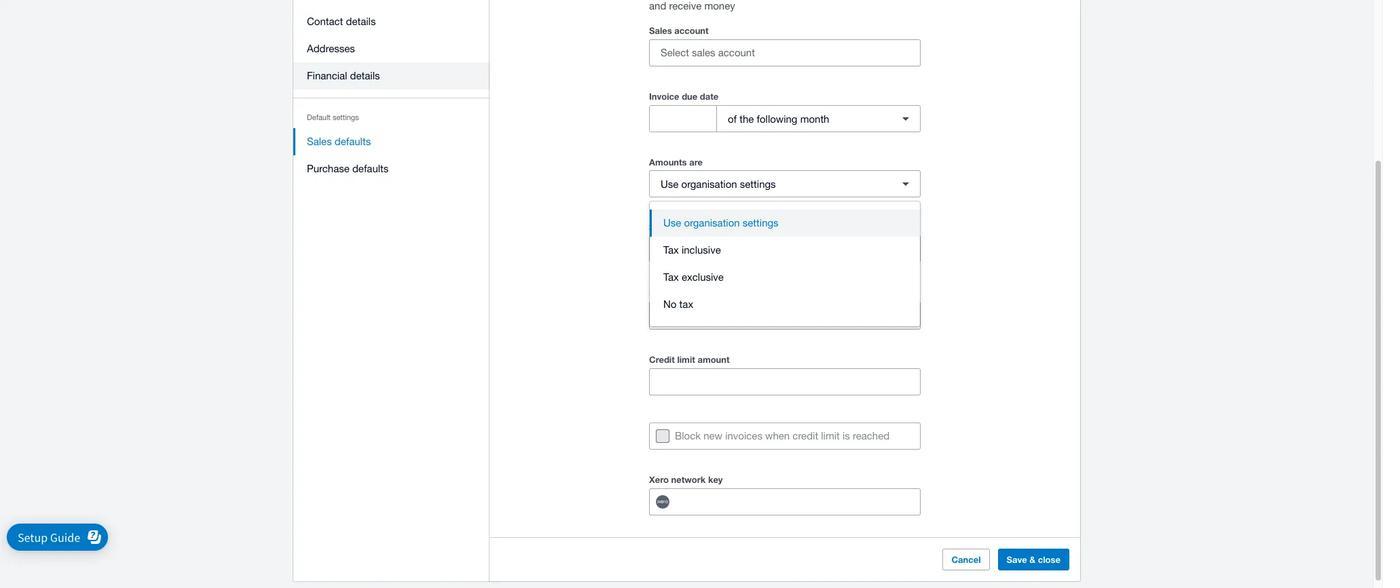 Task type: describe. For each thing, give the bounding box(es) containing it.
of
[[728, 113, 737, 125]]

organisation for sales tax
[[682, 244, 737, 255]]

sales tax
[[649, 222, 688, 233]]

is
[[843, 431, 850, 442]]

invoices
[[726, 431, 763, 442]]

save
[[1007, 555, 1027, 566]]

tax exclusive
[[664, 272, 724, 283]]

cancel
[[952, 555, 981, 566]]

use organisation settings for tax
[[661, 244, 776, 255]]

block new invoices when credit limit is reached
[[675, 431, 890, 442]]

account
[[675, 25, 709, 36]]

invoice due date group
[[649, 105, 921, 132]]

sales defaults button
[[293, 128, 490, 156]]

cancel button
[[943, 550, 990, 571]]

inclusive
[[682, 245, 721, 256]]

0 vertical spatial limit
[[677, 355, 695, 365]]

xero network key
[[649, 475, 723, 486]]

credit
[[649, 355, 675, 365]]

Sales account field
[[650, 40, 920, 66]]

block
[[675, 431, 701, 442]]

amounts are
[[649, 157, 703, 168]]

sales defaults
[[307, 136, 371, 147]]

purchase
[[307, 163, 350, 175]]

credit
[[793, 431, 819, 442]]

invoice due date
[[649, 91, 719, 102]]

settings down use organisation settings button on the top of page
[[740, 244, 776, 255]]

purchase defaults button
[[293, 156, 490, 183]]

use for sales
[[661, 244, 679, 255]]

month
[[801, 113, 830, 125]]

use organisation settings button for sales tax
[[649, 236, 921, 263]]

default settings
[[307, 113, 359, 122]]

use organisation settings button for amounts are
[[649, 170, 921, 198]]

use organisation settings inside button
[[664, 217, 779, 229]]

tax for sales tax
[[675, 222, 688, 233]]

tax inclusive
[[664, 245, 721, 256]]

following
[[757, 113, 798, 125]]

save & close
[[1007, 555, 1061, 566]]

contact
[[307, 16, 343, 27]]

financial details
[[307, 70, 380, 82]]

no tax
[[664, 299, 694, 310]]

amount
[[698, 355, 730, 365]]

network
[[671, 475, 706, 486]]

purchase defaults
[[307, 163, 389, 175]]

use inside button
[[664, 217, 682, 229]]

menu containing contact details
[[293, 0, 490, 191]]

1 vertical spatial limit
[[821, 431, 840, 442]]

date
[[700, 91, 719, 102]]

tax for tax exclusive
[[664, 272, 679, 283]]

of the following month button
[[717, 105, 921, 132]]

credit limit amount
[[649, 355, 730, 365]]

settings up sales defaults
[[333, 113, 359, 122]]

contact details
[[307, 16, 376, 27]]

sales account
[[649, 25, 709, 36]]



Task type: vqa. For each thing, say whether or not it's contained in the screenshot.
INVOICE
yes



Task type: locate. For each thing, give the bounding box(es) containing it.
limit right credit
[[677, 355, 695, 365]]

none number field inside invoice due date group
[[650, 106, 717, 132]]

1 vertical spatial tax
[[664, 272, 679, 283]]

use organisation settings down 'are'
[[661, 178, 776, 190]]

tax up discount
[[664, 272, 679, 283]]

organisation up exclusive
[[682, 244, 737, 255]]

organisation for amounts are
[[682, 178, 737, 190]]

addresses
[[307, 43, 355, 54]]

settings
[[333, 113, 359, 122], [740, 178, 776, 190], [743, 217, 779, 229], [740, 244, 776, 255]]

sales left account
[[649, 25, 672, 36]]

1 use organisation settings button from the top
[[649, 170, 921, 198]]

use down amounts
[[661, 178, 679, 190]]

organisation up inclusive
[[684, 217, 740, 229]]

of the following month
[[728, 113, 830, 125]]

financial details button
[[293, 62, 490, 90]]

tax right no
[[680, 299, 694, 310]]

settings up tax inclusive button
[[743, 217, 779, 229]]

use down sales tax at top left
[[661, 244, 679, 255]]

group
[[650, 202, 920, 327]]

financial
[[307, 70, 347, 82]]

tax for tax inclusive
[[664, 245, 679, 256]]

exclusive
[[682, 272, 724, 283]]

limit left is
[[821, 431, 840, 442]]

1 vertical spatial sales
[[307, 136, 332, 147]]

0 vertical spatial sales
[[649, 25, 672, 36]]

2 vertical spatial use organisation settings
[[661, 244, 776, 255]]

tax inclusive button
[[650, 237, 920, 264]]

1 vertical spatial tax
[[680, 299, 694, 310]]

details for financial details
[[350, 70, 380, 82]]

0 vertical spatial defaults
[[335, 136, 371, 147]]

tax inside tax inclusive button
[[664, 245, 679, 256]]

invoice
[[649, 91, 680, 102]]

details inside button
[[350, 70, 380, 82]]

sales for sales defaults
[[307, 136, 332, 147]]

sales inside button
[[307, 136, 332, 147]]

tax inside tax exclusive 'button'
[[664, 272, 679, 283]]

new
[[704, 431, 723, 442]]

use organisation settings for are
[[661, 178, 776, 190]]

None number field
[[650, 106, 717, 132]]

0 horizontal spatial limit
[[677, 355, 695, 365]]

organisation down 'are'
[[682, 178, 737, 190]]

no tax button
[[650, 291, 920, 319]]

sales up the tax inclusive
[[649, 222, 672, 233]]

details inside button
[[346, 16, 376, 27]]

organisation inside button
[[684, 217, 740, 229]]

0 vertical spatial use organisation settings
[[661, 178, 776, 190]]

save & close button
[[998, 550, 1070, 571]]

reached
[[853, 431, 890, 442]]

amounts
[[649, 157, 687, 168]]

defaults down 'sales defaults' button
[[352, 163, 389, 175]]

list box containing use organisation settings
[[650, 202, 920, 327]]

defaults
[[335, 136, 371, 147], [352, 163, 389, 175]]

tax exclusive button
[[650, 264, 920, 291]]

organisation
[[682, 178, 737, 190], [684, 217, 740, 229], [682, 244, 737, 255]]

Credit limit amount number field
[[650, 370, 920, 395]]

use organisation settings button
[[650, 210, 920, 237]]

addresses button
[[293, 35, 490, 62]]

discount
[[649, 287, 687, 298]]

use organisation settings button up use organisation settings button on the top of page
[[649, 170, 921, 198]]

details down addresses button
[[350, 70, 380, 82]]

sales for sales tax
[[649, 222, 672, 233]]

1 vertical spatial organisation
[[684, 217, 740, 229]]

default
[[307, 113, 331, 122]]

menu
[[293, 0, 490, 191]]

list box
[[650, 202, 920, 327]]

use organisation settings up inclusive
[[664, 217, 779, 229]]

0 vertical spatial use organisation settings button
[[649, 170, 921, 198]]

2 vertical spatial sales
[[649, 222, 672, 233]]

defaults for sales defaults
[[335, 136, 371, 147]]

2 vertical spatial use
[[661, 244, 679, 255]]

are
[[690, 157, 703, 168]]

details for contact details
[[346, 16, 376, 27]]

tax inside button
[[680, 299, 694, 310]]

the
[[740, 113, 754, 125]]

1 horizontal spatial limit
[[821, 431, 840, 442]]

group containing use organisation settings
[[650, 202, 920, 327]]

Discount number field
[[650, 303, 893, 329]]

tax
[[675, 222, 688, 233], [680, 299, 694, 310]]

2 vertical spatial organisation
[[682, 244, 737, 255]]

contact details button
[[293, 8, 490, 35]]

sales for sales account
[[649, 25, 672, 36]]

limit
[[677, 355, 695, 365], [821, 431, 840, 442]]

details right contact
[[346, 16, 376, 27]]

close
[[1038, 555, 1061, 566]]

settings up use organisation settings button on the top of page
[[740, 178, 776, 190]]

sales
[[649, 25, 672, 36], [307, 136, 332, 147], [649, 222, 672, 233]]

0 vertical spatial tax
[[675, 222, 688, 233]]

use organisation settings button
[[649, 170, 921, 198], [649, 236, 921, 263]]

tax
[[664, 245, 679, 256], [664, 272, 679, 283]]

0 vertical spatial organisation
[[682, 178, 737, 190]]

2 use organisation settings button from the top
[[649, 236, 921, 263]]

defaults inside purchase defaults "button"
[[352, 163, 389, 175]]

tax for no tax
[[680, 299, 694, 310]]

1 vertical spatial use organisation settings button
[[649, 236, 921, 263]]

1 tax from the top
[[664, 245, 679, 256]]

1 vertical spatial use
[[664, 217, 682, 229]]

use for amounts
[[661, 178, 679, 190]]

1 vertical spatial details
[[350, 70, 380, 82]]

&
[[1030, 555, 1036, 566]]

sales down default at the left top of page
[[307, 136, 332, 147]]

2 tax from the top
[[664, 272, 679, 283]]

use organisation settings up exclusive
[[661, 244, 776, 255]]

use up the tax inclusive
[[664, 217, 682, 229]]

Xero network key field
[[682, 490, 920, 516]]

tax down sales tax at top left
[[664, 245, 679, 256]]

when
[[766, 431, 790, 442]]

defaults inside 'sales defaults' button
[[335, 136, 371, 147]]

1 vertical spatial defaults
[[352, 163, 389, 175]]

defaults for purchase defaults
[[352, 163, 389, 175]]

defaults up purchase defaults
[[335, 136, 371, 147]]

tax up the tax inclusive
[[675, 222, 688, 233]]

0 vertical spatial use
[[661, 178, 679, 190]]

1 vertical spatial use organisation settings
[[664, 217, 779, 229]]

due
[[682, 91, 698, 102]]

use
[[661, 178, 679, 190], [664, 217, 682, 229], [661, 244, 679, 255]]

0 vertical spatial tax
[[664, 245, 679, 256]]

use organisation settings button up tax exclusive 'button'
[[649, 236, 921, 263]]

details
[[346, 16, 376, 27], [350, 70, 380, 82]]

settings inside button
[[743, 217, 779, 229]]

use organisation settings
[[661, 178, 776, 190], [664, 217, 779, 229], [661, 244, 776, 255]]

no
[[664, 299, 677, 310]]

xero
[[649, 475, 669, 486]]

0 vertical spatial details
[[346, 16, 376, 27]]

key
[[708, 475, 723, 486]]



